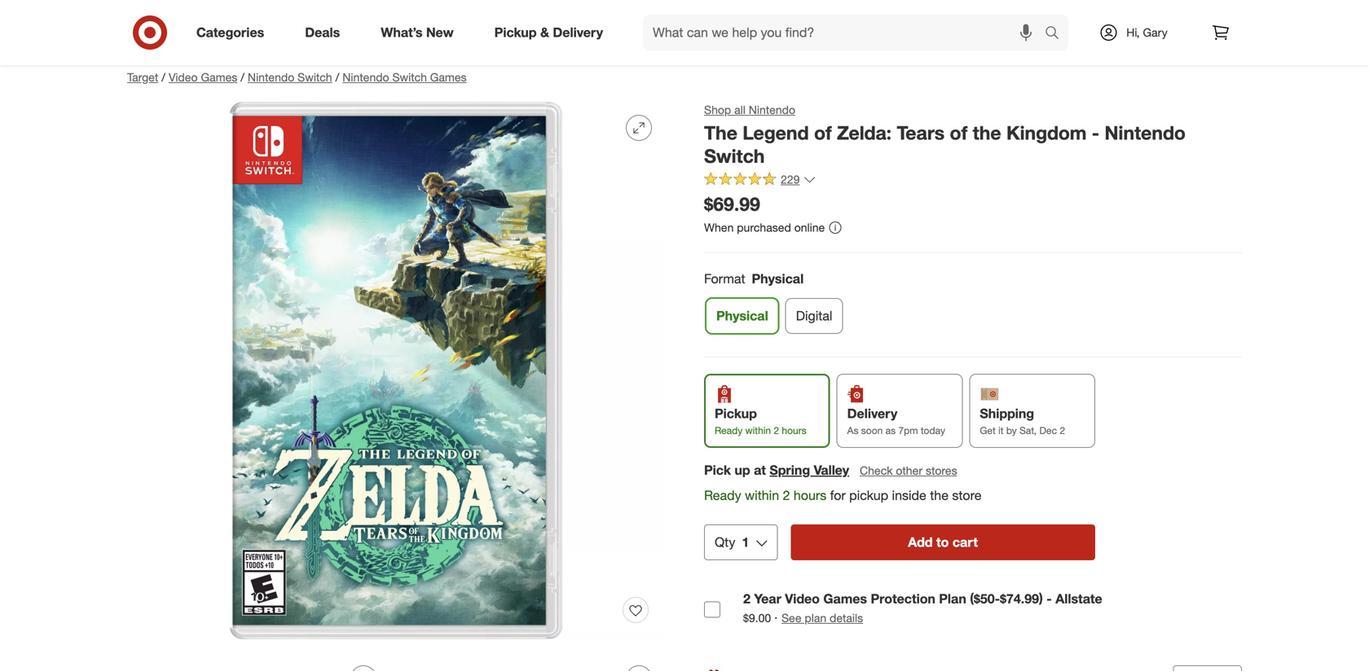 Task type: locate. For each thing, give the bounding box(es) containing it.
/ down deals "link"
[[335, 70, 339, 84]]

year
[[754, 591, 781, 607]]

within up at
[[745, 425, 771, 437]]

pickup left the &
[[494, 25, 537, 40]]

protection
[[871, 591, 935, 607]]

2 right dec
[[1060, 425, 1065, 437]]

see plan details button
[[781, 610, 863, 627]]

/
[[162, 70, 165, 84], [241, 70, 244, 84], [335, 70, 339, 84]]

all
[[734, 103, 745, 117]]

ready down "pick"
[[704, 488, 741, 504]]

- right $74.99)
[[1047, 591, 1052, 607]]

1 horizontal spatial of
[[950, 121, 968, 144]]

switch down what's new
[[392, 70, 427, 84]]

1 vertical spatial -
[[1047, 591, 1052, 607]]

the legend of zelda: tears of the kingdom - nintendo switch, 3 of 24 image
[[403, 653, 665, 671]]

nintendo switch link
[[248, 70, 332, 84]]

valley
[[814, 463, 849, 478]]

games up details
[[823, 591, 867, 607]]

1 horizontal spatial games
[[430, 70, 467, 84]]

physical inside 'link'
[[716, 308, 768, 324]]

0 vertical spatial hours
[[782, 425, 806, 437]]

2 up pick up at spring valley on the bottom right of the page
[[774, 425, 779, 437]]

zelda:
[[837, 121, 892, 144]]

1 of from the left
[[814, 121, 832, 144]]

pickup up the up
[[715, 406, 757, 422]]

the legend of zelda: tears of the kingdom - nintendo switch, 2 of 24 image
[[127, 653, 390, 671]]

target link
[[127, 70, 158, 84]]

/ right target
[[162, 70, 165, 84]]

1 horizontal spatial the
[[973, 121, 1001, 144]]

group containing format
[[702, 270, 1242, 341]]

1 vertical spatial video
[[785, 591, 820, 607]]

shop all nintendo the legend of zelda: tears of the kingdom - nintendo switch
[[704, 103, 1186, 168]]

delivery right the &
[[553, 25, 603, 40]]

1 horizontal spatial pickup
[[715, 406, 757, 422]]

pickup ready within 2 hours
[[715, 406, 806, 437]]

0 vertical spatial within
[[745, 425, 771, 437]]

details
[[830, 611, 863, 625]]

video up see
[[785, 591, 820, 607]]

games for 2
[[823, 591, 867, 607]]

legend
[[743, 121, 809, 144]]

the down stores
[[930, 488, 949, 504]]

hours inside 'pickup ready within 2 hours'
[[782, 425, 806, 437]]

0 horizontal spatial pickup
[[494, 25, 537, 40]]

1 vertical spatial within
[[745, 488, 779, 504]]

-
[[1092, 121, 1099, 144], [1047, 591, 1052, 607]]

0 horizontal spatial games
[[201, 70, 237, 84]]

target
[[127, 70, 158, 84]]

physical down format physical at the right
[[716, 308, 768, 324]]

when
[[704, 220, 734, 235]]

search button
[[1037, 15, 1077, 54]]

video inside 2 year video games protection plan ($50-$74.99) - allstate $9.00 · see plan details
[[785, 591, 820, 607]]

check
[[860, 464, 893, 478]]

pickup inside 'pickup ready within 2 hours'
[[715, 406, 757, 422]]

kingdom
[[1006, 121, 1087, 144]]

229 link
[[704, 172, 816, 190]]

the legend of zelda: tears of the kingdom - nintendo switch, 1 of 24 image
[[127, 102, 665, 640]]

0 horizontal spatial video
[[169, 70, 198, 84]]

add
[[908, 535, 933, 550]]

3 / from the left
[[335, 70, 339, 84]]

- inside shop all nintendo the legend of zelda: tears of the kingdom - nintendo switch
[[1092, 121, 1099, 144]]

games down categories
[[201, 70, 237, 84]]

switch down the "the" at the top
[[704, 145, 765, 168]]

1 horizontal spatial -
[[1092, 121, 1099, 144]]

- right kingdom
[[1092, 121, 1099, 144]]

check other stores
[[860, 464, 957, 478]]

0 horizontal spatial -
[[1047, 591, 1052, 607]]

video
[[169, 70, 198, 84], [785, 591, 820, 607]]

1 vertical spatial the
[[930, 488, 949, 504]]

2 of from the left
[[950, 121, 968, 144]]

0 horizontal spatial of
[[814, 121, 832, 144]]

allstate
[[1055, 591, 1102, 607]]

nintendo
[[248, 70, 294, 84], [342, 70, 389, 84], [749, 103, 795, 117], [1105, 121, 1186, 144]]

1 vertical spatial pickup
[[715, 406, 757, 422]]

delivery
[[553, 25, 603, 40], [847, 406, 897, 422]]

physical up physical 'link'
[[752, 271, 804, 287]]

to
[[936, 535, 949, 550]]

within
[[745, 425, 771, 437], [745, 488, 779, 504]]

0 vertical spatial -
[[1092, 121, 1099, 144]]

the
[[973, 121, 1001, 144], [930, 488, 949, 504]]

within down at
[[745, 488, 779, 504]]

&
[[540, 25, 549, 40]]

ready
[[715, 425, 743, 437], [704, 488, 741, 504]]

search
[[1037, 26, 1077, 42]]

hours down spring valley button
[[794, 488, 826, 504]]

delivery up soon
[[847, 406, 897, 422]]

format physical
[[704, 271, 804, 287]]

$74.99)
[[1000, 591, 1043, 607]]

up
[[735, 463, 750, 478]]

games
[[201, 70, 237, 84], [430, 70, 467, 84], [823, 591, 867, 607]]

0 vertical spatial physical
[[752, 271, 804, 287]]

for
[[830, 488, 846, 504]]

1 within from the top
[[745, 425, 771, 437]]

the left kingdom
[[973, 121, 1001, 144]]

of left zelda:
[[814, 121, 832, 144]]

switch
[[298, 70, 332, 84], [392, 70, 427, 84], [704, 145, 765, 168]]

/ right 'video games' link
[[241, 70, 244, 84]]

ready inside 'pickup ready within 2 hours'
[[715, 425, 743, 437]]

1 vertical spatial physical
[[716, 308, 768, 324]]

of
[[814, 121, 832, 144], [950, 121, 968, 144]]

1 horizontal spatial delivery
[[847, 406, 897, 422]]

hours
[[782, 425, 806, 437], [794, 488, 826, 504]]

games inside 2 year video games protection plan ($50-$74.99) - allstate $9.00 · see plan details
[[823, 591, 867, 607]]

0 vertical spatial ready
[[715, 425, 743, 437]]

0 vertical spatial video
[[169, 70, 198, 84]]

within inside 'pickup ready within 2 hours'
[[745, 425, 771, 437]]

when purchased online
[[704, 220, 825, 235]]

1 vertical spatial delivery
[[847, 406, 897, 422]]

of right tears
[[950, 121, 968, 144]]

1 vertical spatial ready
[[704, 488, 741, 504]]

$69.99
[[704, 193, 760, 216]]

0 vertical spatial delivery
[[553, 25, 603, 40]]

ready up "pick"
[[715, 425, 743, 437]]

hours up spring
[[782, 425, 806, 437]]

2 horizontal spatial /
[[335, 70, 339, 84]]

1 / from the left
[[162, 70, 165, 84]]

dec
[[1039, 425, 1057, 437]]

0 vertical spatial pickup
[[494, 25, 537, 40]]

video right target
[[169, 70, 198, 84]]

2 horizontal spatial games
[[823, 591, 867, 607]]

cart
[[952, 535, 978, 550]]

1 horizontal spatial video
[[785, 591, 820, 607]]

video for /
[[169, 70, 198, 84]]

group
[[702, 270, 1242, 341]]

·
[[774, 610, 778, 626]]

deals link
[[291, 15, 360, 51]]

0 horizontal spatial /
[[162, 70, 165, 84]]

games down new
[[430, 70, 467, 84]]

qty
[[715, 535, 735, 550]]

as
[[886, 425, 896, 437]]

None checkbox
[[704, 602, 720, 618]]

1 horizontal spatial switch
[[392, 70, 427, 84]]

video games link
[[169, 70, 237, 84]]

digital link
[[785, 298, 843, 334]]

physical link
[[706, 298, 779, 334]]

switch down the deals
[[298, 70, 332, 84]]

2 down spring
[[783, 488, 790, 504]]

physical
[[752, 271, 804, 287], [716, 308, 768, 324]]

categories
[[196, 25, 264, 40]]

0 horizontal spatial delivery
[[553, 25, 603, 40]]

pickup for ready
[[715, 406, 757, 422]]

pickup
[[494, 25, 537, 40], [715, 406, 757, 422]]

1 horizontal spatial /
[[241, 70, 244, 84]]

0 vertical spatial the
[[973, 121, 1001, 144]]

1 vertical spatial hours
[[794, 488, 826, 504]]

2 left year
[[743, 591, 750, 607]]

2 horizontal spatial switch
[[704, 145, 765, 168]]

pickup & delivery
[[494, 25, 603, 40]]

spring valley button
[[770, 461, 849, 480]]

pick
[[704, 463, 731, 478]]



Task type: describe. For each thing, give the bounding box(es) containing it.
soon
[[861, 425, 883, 437]]

by
[[1006, 425, 1017, 437]]

2 inside 2 year video games protection plan ($50-$74.99) - allstate $9.00 · see plan details
[[743, 591, 750, 607]]

ready within 2 hours for pickup inside the store
[[704, 488, 982, 504]]

hi, gary
[[1126, 25, 1168, 40]]

gary
[[1143, 25, 1168, 40]]

add to cart
[[908, 535, 978, 550]]

2 / from the left
[[241, 70, 244, 84]]

as
[[847, 425, 858, 437]]

the inside shop all nintendo the legend of zelda: tears of the kingdom - nintendo switch
[[973, 121, 1001, 144]]

0 horizontal spatial the
[[930, 488, 949, 504]]

sat,
[[1020, 425, 1037, 437]]

what's
[[381, 25, 422, 40]]

stores
[[926, 464, 957, 478]]

nintendo switch games link
[[342, 70, 467, 84]]

format
[[704, 271, 745, 287]]

categories link
[[183, 15, 285, 51]]

qty 1
[[715, 535, 749, 550]]

delivery as soon as 7pm today
[[847, 406, 945, 437]]

check other stores button
[[859, 462, 958, 480]]

pickup & delivery link
[[481, 15, 623, 51]]

229
[[781, 172, 800, 187]]

shipping get it by sat, dec 2
[[980, 406, 1065, 437]]

- inside 2 year video games protection plan ($50-$74.99) - allstate $9.00 · see plan details
[[1047, 591, 1052, 607]]

2 inside shipping get it by sat, dec 2
[[1060, 425, 1065, 437]]

2 inside 'pickup ready within 2 hours'
[[774, 425, 779, 437]]

pickup
[[849, 488, 888, 504]]

see
[[781, 611, 801, 625]]

at
[[754, 463, 766, 478]]

pick up at spring valley
[[704, 463, 849, 478]]

switch inside shop all nintendo the legend of zelda: tears of the kingdom - nintendo switch
[[704, 145, 765, 168]]

the
[[704, 121, 737, 144]]

deals
[[305, 25, 340, 40]]

What can we help you find? suggestions appear below search field
[[643, 15, 1049, 51]]

add to cart button
[[791, 525, 1095, 561]]

digital
[[796, 308, 832, 324]]

today
[[921, 425, 945, 437]]

other
[[896, 464, 923, 478]]

what's new link
[[367, 15, 474, 51]]

it
[[998, 425, 1004, 437]]

spring
[[770, 463, 810, 478]]

games for target
[[201, 70, 237, 84]]

online
[[794, 220, 825, 235]]

get
[[980, 425, 996, 437]]

what's new
[[381, 25, 454, 40]]

purchased
[[737, 220, 791, 235]]

2 year video games protection plan ($50-$74.99) - allstate $9.00 · see plan details
[[743, 591, 1102, 626]]

plan
[[805, 611, 826, 625]]

target / video games / nintendo switch / nintendo switch games
[[127, 70, 467, 84]]

$9.00
[[743, 611, 771, 625]]

delivery inside delivery as soon as 7pm today
[[847, 406, 897, 422]]

store
[[952, 488, 982, 504]]

hi,
[[1126, 25, 1140, 40]]

image gallery element
[[127, 102, 665, 671]]

1
[[742, 535, 749, 550]]

shipping
[[980, 406, 1034, 422]]

new
[[426, 25, 454, 40]]

video for year
[[785, 591, 820, 607]]

tears
[[897, 121, 945, 144]]

plan
[[939, 591, 966, 607]]

inside
[[892, 488, 926, 504]]

pickup for &
[[494, 25, 537, 40]]

0 horizontal spatial switch
[[298, 70, 332, 84]]

shop
[[704, 103, 731, 117]]

($50-
[[970, 591, 1000, 607]]

2 within from the top
[[745, 488, 779, 504]]

7pm
[[898, 425, 918, 437]]



Task type: vqa. For each thing, say whether or not it's contained in the screenshot.
Sign in link
no



